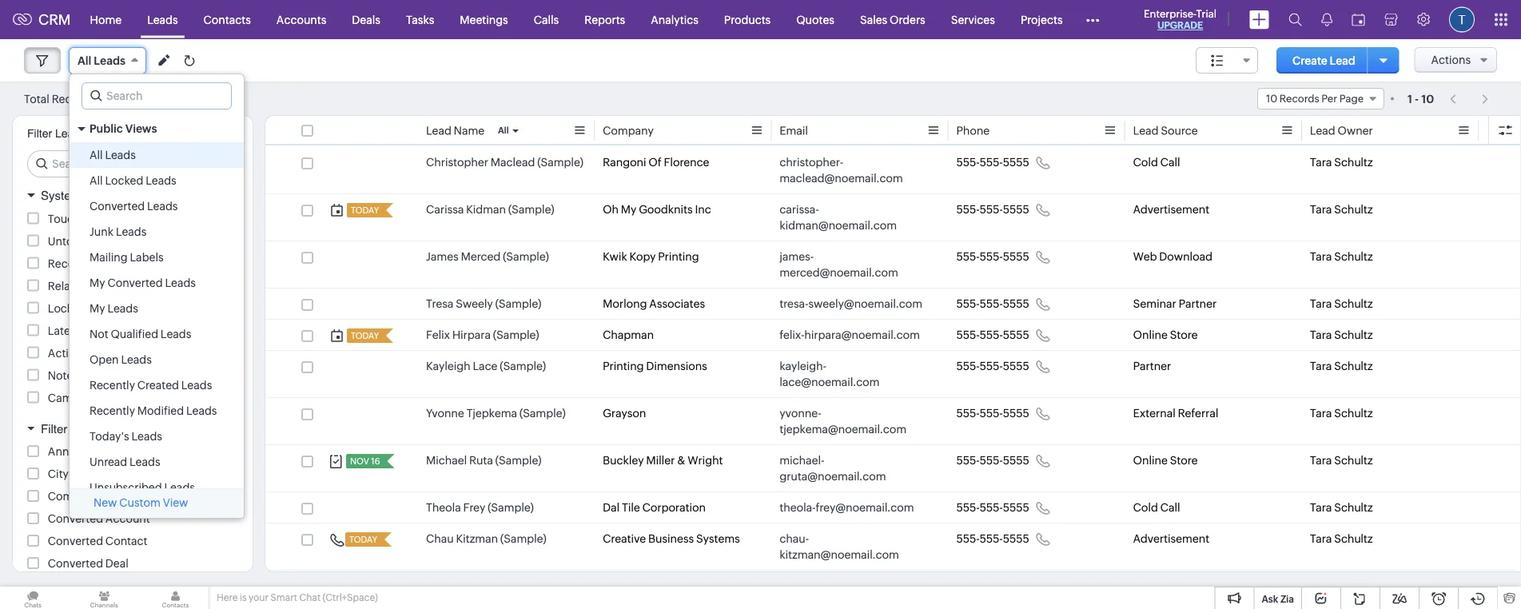 Task type: locate. For each thing, give the bounding box(es) containing it.
tara for theola-frey@noemail.com
[[1311, 501, 1333, 514]]

tara schultz for kayleigh- lace@noemail.com
[[1311, 360, 1374, 373]]

records for total
[[52, 92, 95, 105]]

tara for tresa-sweely@noemail.com
[[1311, 298, 1333, 310]]

tara schultz for theola-frey@noemail.com
[[1311, 501, 1374, 514]]

6 555-555-5555 from the top
[[957, 360, 1030, 373]]

0 vertical spatial partner
[[1179, 298, 1217, 310]]

1 tara schultz from the top
[[1311, 156, 1374, 169]]

filter left the by
[[41, 422, 67, 436]]

555-555-5555 for james- merced@noemail.com
[[957, 250, 1030, 263]]

converted up converted deal
[[48, 535, 103, 548]]

my
[[621, 203, 637, 216], [90, 277, 105, 290], [90, 302, 105, 315]]

kayleigh- lace@noemail.com
[[780, 360, 880, 389]]

converted down converted contact
[[48, 557, 103, 570]]

(sample) for carissa kidman (sample)
[[508, 203, 555, 216]]

10 schultz from the top
[[1335, 533, 1374, 545]]

all locked leads option
[[70, 168, 244, 194]]

(sample) inside 'link'
[[493, 329, 539, 341]]

records up junk leads
[[96, 212, 139, 225]]

10 records per page
[[1267, 93, 1364, 105]]

all inside field
[[78, 54, 91, 67]]

leads inside recently created leads option
[[181, 379, 212, 392]]

all up system defined filters
[[90, 174, 103, 187]]

today's leads
[[90, 430, 162, 443]]

all leads option
[[70, 142, 244, 168]]

3 schultz from the top
[[1335, 250, 1374, 263]]

printing right kopy
[[658, 250, 699, 263]]

4 5555 from the top
[[1003, 298, 1030, 310]]

here
[[217, 593, 238, 603]]

records up mailing labels
[[109, 235, 152, 248]]

hirpara@noemail.com
[[805, 329, 920, 341]]

1 vertical spatial online store
[[1134, 454, 1198, 467]]

(sample) for christopher maclead (sample)
[[538, 156, 584, 169]]

1 vertical spatial email
[[82, 324, 110, 337]]

0 vertical spatial advertisement
[[1134, 203, 1210, 216]]

kayleigh lace (sample)
[[426, 360, 546, 373]]

2 5555 from the top
[[1003, 203, 1030, 216]]

5 5555 from the top
[[1003, 329, 1030, 341]]

6 tara schultz from the top
[[1311, 360, 1374, 373]]

(sample) for tresa sweely (sample)
[[496, 298, 542, 310]]

deals
[[352, 13, 381, 26]]

online for felix-hirpara@noemail.com
[[1134, 329, 1168, 341]]

converted for converted deal
[[48, 557, 103, 570]]

2 online from the top
[[1134, 454, 1168, 467]]

advertisement for carissa- kidman@noemail.com
[[1134, 203, 1210, 216]]

recently modified leads option
[[70, 398, 244, 424]]

today link for chau
[[345, 533, 379, 547]]

1 vertical spatial printing
[[603, 360, 644, 373]]

nov 16
[[350, 457, 380, 467]]

my down record action on the left of page
[[90, 277, 105, 290]]

2 schultz from the top
[[1335, 203, 1374, 216]]

2 vertical spatial my
[[90, 302, 105, 315]]

all down by
[[90, 149, 103, 162]]

9 555-555-5555 from the top
[[957, 501, 1030, 514]]

yvonne
[[426, 407, 464, 420]]

tara schultz
[[1311, 156, 1374, 169], [1311, 203, 1374, 216], [1311, 250, 1374, 263], [1311, 298, 1374, 310], [1311, 329, 1374, 341], [1311, 360, 1374, 373], [1311, 407, 1374, 420], [1311, 454, 1374, 467], [1311, 501, 1374, 514], [1311, 533, 1374, 545]]

leads inside "all leads" field
[[94, 54, 125, 67]]

email down my leads at the left
[[82, 324, 110, 337]]

tara for michael- gruta@noemail.com
[[1311, 454, 1333, 467]]

locked inside option
[[105, 174, 143, 187]]

online down external
[[1134, 454, 1168, 467]]

leads down recently modified leads
[[132, 430, 162, 443]]

0 vertical spatial printing
[[658, 250, 699, 263]]

Search text field
[[82, 83, 231, 109], [28, 151, 240, 177]]

products link
[[712, 0, 784, 39]]

today for felix hirpara (sample)
[[351, 331, 379, 341]]

lead owner
[[1311, 124, 1374, 137]]

2 horizontal spatial 10
[[1422, 92, 1435, 105]]

(sample) inside "link"
[[500, 360, 546, 373]]

search image
[[1289, 13, 1303, 26]]

schultz for felix-hirpara@noemail.com
[[1335, 329, 1374, 341]]

6 5555 from the top
[[1003, 360, 1030, 373]]

all up the total records 10
[[78, 54, 91, 67]]

0 vertical spatial locked
[[105, 174, 143, 187]]

converted up junk leads
[[90, 200, 145, 213]]

(sample) for michael ruta (sample)
[[496, 454, 542, 467]]

my converted leads
[[90, 277, 196, 290]]

5555 for kayleigh- lace@noemail.com
[[1003, 360, 1030, 373]]

1 vertical spatial action
[[135, 280, 169, 292]]

records for untouched
[[109, 235, 152, 248]]

1 5555 from the top
[[1003, 156, 1030, 169]]

create
[[1293, 54, 1328, 67]]

1 call from the top
[[1161, 156, 1181, 169]]

10 tara from the top
[[1311, 533, 1333, 545]]

5555 for yvonne- tjepkema@noemail.com
[[1003, 407, 1030, 420]]

1 vertical spatial store
[[1171, 454, 1198, 467]]

0 vertical spatial cold
[[1134, 156, 1159, 169]]

555-555-5555
[[957, 156, 1030, 169], [957, 203, 1030, 216], [957, 250, 1030, 263], [957, 298, 1030, 310], [957, 329, 1030, 341], [957, 360, 1030, 373], [957, 407, 1030, 420], [957, 454, 1030, 467], [957, 501, 1030, 514], [957, 533, 1030, 545]]

lead for lead source
[[1134, 124, 1159, 137]]

0 vertical spatial cold call
[[1134, 156, 1181, 169]]

leads right modified at the left of page
[[186, 405, 217, 417]]

5 tara from the top
[[1311, 329, 1333, 341]]

felix-hirpara@noemail.com link
[[780, 327, 920, 343]]

chau- kitzman@noemail.com
[[780, 533, 900, 561]]

8 schultz from the top
[[1335, 454, 1374, 467]]

3 tara from the top
[[1311, 250, 1333, 263]]

(sample) right sweely at the left of page
[[496, 298, 542, 310]]

chau kitzman (sample)
[[426, 533, 547, 545]]

store down external referral
[[1171, 454, 1198, 467]]

lead left source
[[1134, 124, 1159, 137]]

search text field up system defined filters dropdown button
[[28, 151, 240, 177]]

online store down external referral
[[1134, 454, 1198, 467]]

(sample) right merced
[[503, 250, 549, 263]]

recently for recently created leads
[[90, 379, 135, 392]]

1 vertical spatial call
[[1161, 501, 1181, 514]]

signals image
[[1322, 13, 1333, 26]]

1 vertical spatial partner
[[1134, 360, 1172, 373]]

create lead button
[[1277, 47, 1372, 74]]

5 schultz from the top
[[1335, 329, 1374, 341]]

10 up public in the left top of the page
[[97, 93, 109, 105]]

0 horizontal spatial 10
[[97, 93, 109, 105]]

1 vertical spatial all leads
[[90, 149, 136, 162]]

0 vertical spatial all leads
[[78, 54, 125, 67]]

nov
[[350, 457, 369, 467]]

call for theola-frey@noemail.com
[[1161, 501, 1181, 514]]

7 5555 from the top
[[1003, 407, 1030, 420]]

leads up status
[[107, 302, 138, 315]]

company down city
[[48, 490, 99, 503]]

9 schultz from the top
[[1335, 501, 1374, 514]]

schultz for michael- gruta@noemail.com
[[1335, 454, 1374, 467]]

leads up view
[[164, 481, 195, 494]]

partner up external
[[1134, 360, 1172, 373]]

Other Modules field
[[1076, 7, 1110, 32]]

7 tara schultz from the top
[[1311, 407, 1374, 420]]

kopy
[[630, 250, 656, 263]]

online
[[1134, 329, 1168, 341], [1134, 454, 1168, 467]]

views
[[125, 122, 157, 135]]

recently created leads option
[[70, 373, 244, 398]]

5555 for carissa- kidman@noemail.com
[[1003, 203, 1030, 216]]

leads down public views
[[105, 149, 136, 162]]

chau-
[[780, 533, 809, 545]]

lead inside button
[[1330, 54, 1356, 67]]

2 cold from the top
[[1134, 501, 1159, 514]]

leads down converted leads
[[116, 226, 147, 238]]

(sample) for felix hirpara (sample)
[[493, 329, 539, 341]]

all leads inside "all leads" field
[[78, 54, 125, 67]]

3 tara schultz from the top
[[1311, 250, 1374, 263]]

felix hirpara (sample)
[[426, 329, 539, 341]]

1 recently from the top
[[90, 379, 135, 392]]

merced
[[461, 250, 501, 263]]

oh my goodknits inc
[[603, 203, 712, 216]]

1 vertical spatial company
[[48, 490, 99, 503]]

1 555-555-5555 from the top
[[957, 156, 1030, 169]]

2 recently from the top
[[90, 405, 135, 417]]

tara
[[1311, 156, 1333, 169], [1311, 203, 1333, 216], [1311, 250, 1333, 263], [1311, 298, 1333, 310], [1311, 329, 1333, 341], [1311, 360, 1333, 373], [1311, 407, 1333, 420], [1311, 454, 1333, 467], [1311, 501, 1333, 514], [1311, 533, 1333, 545]]

miller
[[647, 454, 675, 467]]

rangoni
[[603, 156, 647, 169]]

store down seminar partner
[[1171, 329, 1198, 341]]

records for touched
[[96, 212, 139, 225]]

7 555-555-5555 from the top
[[957, 407, 1030, 420]]

10 tara schultz from the top
[[1311, 533, 1374, 545]]

leads down all locked leads option
[[147, 200, 178, 213]]

lace
[[473, 360, 498, 373]]

email up christopher-
[[780, 124, 808, 137]]

filter down total
[[27, 127, 52, 140]]

filter by fields button
[[13, 415, 253, 443]]

1 cold call from the top
[[1134, 156, 1181, 169]]

action up related records action
[[88, 257, 122, 270]]

0 vertical spatial store
[[1171, 329, 1198, 341]]

1 online from the top
[[1134, 329, 1168, 341]]

meetings
[[460, 13, 508, 26]]

chau- kitzman@noemail.com link
[[780, 531, 925, 563]]

dal tile corporation
[[603, 501, 706, 514]]

3 555-555-5555 from the top
[[957, 250, 1030, 263]]

all leads down the home
[[78, 54, 125, 67]]

2 555-555-5555 from the top
[[957, 203, 1030, 216]]

dimensions
[[646, 360, 708, 373]]

unread leads option
[[70, 449, 244, 475]]

5555 for theola-frey@noemail.com
[[1003, 501, 1030, 514]]

here is your smart chat (ctrl+space)
[[217, 593, 378, 603]]

leads up filters
[[146, 174, 176, 187]]

4 tara schultz from the top
[[1311, 298, 1374, 310]]

8 5555 from the top
[[1003, 454, 1030, 467]]

6 schultz from the top
[[1335, 360, 1374, 373]]

row group
[[266, 147, 1522, 571]]

leads down the home
[[94, 54, 125, 67]]

partner right seminar
[[1179, 298, 1217, 310]]

christopher
[[426, 156, 489, 169]]

8 tara schultz from the top
[[1311, 454, 1374, 467]]

1 advertisement from the top
[[1134, 203, 1210, 216]]

chau
[[426, 533, 454, 545]]

lead left the "name"
[[426, 124, 452, 137]]

1 vertical spatial today
[[351, 331, 379, 341]]

2 online store from the top
[[1134, 454, 1198, 467]]

1 vertical spatial filter
[[41, 422, 67, 436]]

0 vertical spatial filter
[[27, 127, 52, 140]]

4 schultz from the top
[[1335, 298, 1374, 310]]

not qualified leads option
[[70, 322, 244, 347]]

schultz for carissa- kidman@noemail.com
[[1335, 203, 1374, 216]]

tara for james- merced@noemail.com
[[1311, 250, 1333, 263]]

records for related
[[90, 280, 133, 292]]

locked down related in the top of the page
[[48, 302, 86, 315]]

recently modified leads
[[90, 405, 217, 417]]

tjepkema
[[467, 407, 517, 420]]

converted for converted contact
[[48, 535, 103, 548]]

(sample) for chau kitzman (sample)
[[501, 533, 547, 545]]

10 5555 from the top
[[1003, 533, 1030, 545]]

public views region
[[70, 142, 244, 501]]

my right the oh
[[621, 203, 637, 216]]

(sample) for theola frey (sample)
[[488, 501, 534, 514]]

2 call from the top
[[1161, 501, 1181, 514]]

(sample) right ruta on the left bottom of the page
[[496, 454, 542, 467]]

create menu image
[[1250, 10, 1270, 29]]

1 vertical spatial today link
[[347, 329, 381, 343]]

schultz for theola-frey@noemail.com
[[1335, 501, 1374, 514]]

10 for 1 - 10
[[1422, 92, 1435, 105]]

tara schultz for christopher- maclead@noemail.com
[[1311, 156, 1374, 169]]

0 vertical spatial online store
[[1134, 329, 1198, 341]]

lead right create
[[1330, 54, 1356, 67]]

555-555-5555 for kayleigh- lace@noemail.com
[[957, 360, 1030, 373]]

creative
[[603, 533, 646, 545]]

1 schultz from the top
[[1335, 156, 1374, 169]]

upgrade
[[1158, 20, 1204, 31]]

enterprise-trial upgrade
[[1144, 8, 1217, 31]]

chats image
[[0, 587, 66, 609]]

1 store from the top
[[1171, 329, 1198, 341]]

1 online store from the top
[[1134, 329, 1198, 341]]

converted inside option
[[90, 200, 145, 213]]

1 vertical spatial search text field
[[28, 151, 240, 177]]

converted for converted account
[[48, 513, 103, 525]]

4 tara from the top
[[1311, 298, 1333, 310]]

0 horizontal spatial partner
[[1134, 360, 1172, 373]]

leads down 'qualified' on the left of page
[[121, 353, 152, 366]]

0 vertical spatial search text field
[[82, 83, 231, 109]]

store for michael- gruta@noemail.com
[[1171, 454, 1198, 467]]

size image
[[1212, 54, 1225, 68]]

(sample) right kitzman
[[501, 533, 547, 545]]

systems
[[697, 533, 740, 545]]

8 555-555-5555 from the top
[[957, 454, 1030, 467]]

nov 16 link
[[346, 454, 382, 469]]

locked up defined
[[105, 174, 143, 187]]

contacts image
[[143, 587, 208, 609]]

1 horizontal spatial action
[[135, 280, 169, 292]]

1 vertical spatial cold call
[[1134, 501, 1181, 514]]

10 555-555-5555 from the top
[[957, 533, 1030, 545]]

kwik kopy printing
[[603, 250, 699, 263]]

0 vertical spatial my
[[621, 203, 637, 216]]

9 tara from the top
[[1311, 501, 1333, 514]]

0 horizontal spatial printing
[[603, 360, 644, 373]]

2 tara from the top
[[1311, 203, 1333, 216]]

7 schultz from the top
[[1335, 407, 1374, 420]]

0 vertical spatial today
[[351, 206, 379, 216]]

converted down mailing labels
[[107, 277, 163, 290]]

dal
[[603, 501, 620, 514]]

junk leads option
[[70, 219, 244, 245]]

recently up fields
[[90, 405, 135, 417]]

records left per at the right of the page
[[1280, 93, 1320, 105]]

system defined filters button
[[13, 182, 253, 210]]

8 tara from the top
[[1311, 454, 1333, 467]]

tresa
[[426, 298, 454, 310]]

felix hirpara (sample) link
[[426, 327, 539, 343]]

labels
[[130, 251, 164, 264]]

6 tara from the top
[[1311, 360, 1333, 373]]

0 vertical spatial online
[[1134, 329, 1168, 341]]

company
[[603, 124, 654, 137], [48, 490, 99, 503]]

advertisement for chau- kitzman@noemail.com
[[1134, 533, 1210, 545]]

1 vertical spatial locked
[[48, 302, 86, 315]]

michael-
[[780, 454, 825, 467]]

schultz for james- merced@noemail.com
[[1335, 250, 1374, 263]]

related
[[48, 280, 88, 292]]

tara schultz for james- merced@noemail.com
[[1311, 250, 1374, 263]]

filter for filter by fields
[[41, 422, 67, 436]]

my inside option
[[90, 302, 105, 315]]

0 horizontal spatial action
[[88, 257, 122, 270]]

leads down 'my leads' option
[[161, 328, 191, 341]]

tara for kayleigh- lace@noemail.com
[[1311, 360, 1333, 373]]

activities
[[48, 347, 96, 359]]

1 horizontal spatial company
[[603, 124, 654, 137]]

leads up unsubscribed leads
[[130, 456, 160, 469]]

1 vertical spatial online
[[1134, 454, 1168, 467]]

0 vertical spatial company
[[603, 124, 654, 137]]

3 5555 from the top
[[1003, 250, 1030, 263]]

(sample) right tjepkema
[[520, 407, 566, 420]]

-
[[1416, 92, 1420, 105]]

2 store from the top
[[1171, 454, 1198, 467]]

records up filter leads by
[[52, 92, 95, 105]]

1 vertical spatial cold
[[1134, 501, 1159, 514]]

carissa kidman (sample) link
[[426, 202, 555, 218]]

0 vertical spatial recently
[[90, 379, 135, 392]]

5555 for felix-hirpara@noemail.com
[[1003, 329, 1030, 341]]

(sample) up kayleigh lace (sample)
[[493, 329, 539, 341]]

lead for lead name
[[426, 124, 452, 137]]

(sample) for james merced (sample)
[[503, 250, 549, 263]]

(sample) right frey
[[488, 501, 534, 514]]

tasks
[[406, 13, 434, 26]]

2 vertical spatial today
[[349, 535, 378, 545]]

0 vertical spatial today link
[[347, 203, 381, 218]]

by
[[89, 127, 101, 140]]

10 left per at the right of the page
[[1267, 93, 1278, 105]]

2 vertical spatial today link
[[345, 533, 379, 547]]

call
[[1161, 156, 1181, 169], [1161, 501, 1181, 514]]

tara for christopher- maclead@noemail.com
[[1311, 156, 1333, 169]]

1 tara from the top
[[1311, 156, 1333, 169]]

printing down chapman
[[603, 360, 644, 373]]

online down seminar
[[1134, 329, 1168, 341]]

7 tara from the top
[[1311, 407, 1333, 420]]

555-555-5555 for christopher- maclead@noemail.com
[[957, 156, 1030, 169]]

5 555-555-5555 from the top
[[957, 329, 1030, 341]]

None field
[[1197, 47, 1259, 74]]

calendar image
[[1352, 13, 1366, 26]]

records inside field
[[1280, 93, 1320, 105]]

(sample) right kidman
[[508, 203, 555, 216]]

0 vertical spatial email
[[780, 124, 808, 137]]

navigation
[[1443, 87, 1498, 110]]

5 tara schultz from the top
[[1311, 329, 1374, 341]]

leads inside all locked leads option
[[146, 174, 176, 187]]

tara schultz for tresa-sweely@noemail.com
[[1311, 298, 1374, 310]]

today link for carissa
[[347, 203, 381, 218]]

untouched
[[48, 235, 106, 248]]

search text field up public views button
[[82, 83, 231, 109]]

leads right created
[[181, 379, 212, 392]]

tara schultz for chau- kitzman@noemail.com
[[1311, 533, 1374, 545]]

0 vertical spatial call
[[1161, 156, 1181, 169]]

2 cold call from the top
[[1134, 501, 1181, 514]]

leads inside "unsubscribed leads" option
[[164, 481, 195, 494]]

cold
[[1134, 156, 1159, 169], [1134, 501, 1159, 514]]

1 horizontal spatial 10
[[1267, 93, 1278, 105]]

1 cold from the top
[[1134, 156, 1159, 169]]

recently down open
[[90, 379, 135, 392]]

analytics
[[651, 13, 699, 26]]

1 vertical spatial advertisement
[[1134, 533, 1210, 545]]

associates
[[650, 298, 705, 310]]

online store down seminar partner
[[1134, 329, 1198, 341]]

leads inside the junk leads option
[[116, 226, 147, 238]]

(sample) right maclead
[[538, 156, 584, 169]]

1 vertical spatial recently
[[90, 405, 135, 417]]

2 advertisement from the top
[[1134, 533, 1210, 545]]

1 vertical spatial my
[[90, 277, 105, 290]]

buckley miller & wright
[[603, 454, 723, 467]]

(sample) right the "lace" at bottom
[[500, 360, 546, 373]]

hirpara
[[453, 329, 491, 341]]

is
[[240, 593, 247, 603]]

filter inside dropdown button
[[41, 422, 67, 436]]

4 555-555-5555 from the top
[[957, 298, 1030, 310]]

ask zia
[[1262, 594, 1295, 605]]

company up rangoni
[[603, 124, 654, 137]]

action up 'my leads' option
[[135, 280, 169, 292]]

lead down 10 records per page field
[[1311, 124, 1336, 137]]

buckley
[[603, 454, 644, 467]]

yvonne- tjepkema@noemail.com link
[[780, 405, 925, 437]]

leads right the home
[[147, 13, 178, 26]]

0 horizontal spatial company
[[48, 490, 99, 503]]

maclead@noemail.com
[[780, 172, 904, 185]]

wright
[[688, 454, 723, 467]]

my up latest email status
[[90, 302, 105, 315]]

1 horizontal spatial locked
[[105, 174, 143, 187]]

leads inside the all leads option
[[105, 149, 136, 162]]

goodknits
[[639, 203, 693, 216]]

10 right -
[[1422, 92, 1435, 105]]

recently
[[90, 379, 135, 392], [90, 405, 135, 417]]

records up my leads at the left
[[90, 280, 133, 292]]

10 inside the total records 10
[[97, 93, 109, 105]]

9 5555 from the top
[[1003, 501, 1030, 514]]

action
[[88, 257, 122, 270], [135, 280, 169, 292]]

2 tara schultz from the top
[[1311, 203, 1374, 216]]

all leads down public in the left top of the page
[[90, 149, 136, 162]]

1
[[1408, 92, 1413, 105]]

converted up converted contact
[[48, 513, 103, 525]]

9 tara schultz from the top
[[1311, 501, 1374, 514]]



Task type: describe. For each thing, give the bounding box(es) containing it.
signals element
[[1312, 0, 1343, 39]]

merced@noemail.com
[[780, 266, 899, 279]]

converted for converted leads
[[90, 200, 145, 213]]

leads inside leads link
[[147, 13, 178, 26]]

reports link
[[572, 0, 638, 39]]

tara for carissa- kidman@noemail.com
[[1311, 203, 1333, 216]]

carissa- kidman@noemail.com link
[[780, 202, 925, 234]]

schultz for christopher- maclead@noemail.com
[[1335, 156, 1374, 169]]

converted deal
[[48, 557, 129, 570]]

michael
[[426, 454, 467, 467]]

my for my converted leads
[[90, 277, 105, 290]]

tara for felix-hirpara@noemail.com
[[1311, 329, 1333, 341]]

0 horizontal spatial email
[[82, 324, 110, 337]]

(sample) for kayleigh lace (sample)
[[500, 360, 546, 373]]

converted leads option
[[70, 194, 244, 219]]

tara schultz for yvonne- tjepkema@noemail.com
[[1311, 407, 1374, 420]]

All Leads field
[[69, 47, 146, 74]]

qualified
[[111, 328, 158, 341]]

(ctrl+space)
[[323, 593, 378, 603]]

latest email status
[[48, 324, 145, 337]]

5555 for tresa-sweely@noemail.com
[[1003, 298, 1030, 310]]

recently for recently modified leads
[[90, 405, 135, 417]]

555-555-5555 for felix-hirpara@noemail.com
[[957, 329, 1030, 341]]

maclead
[[491, 156, 535, 169]]

5555 for james- merced@noemail.com
[[1003, 250, 1030, 263]]

leads inside recently modified leads option
[[186, 405, 217, 417]]

kwik
[[603, 250, 628, 263]]

deals link
[[339, 0, 393, 39]]

rangoni of florence
[[603, 156, 710, 169]]

schultz for kayleigh- lace@noemail.com
[[1335, 360, 1374, 373]]

channels image
[[71, 587, 137, 609]]

kidman@noemail.com
[[780, 219, 897, 232]]

tara schultz for carissa- kidman@noemail.com
[[1311, 203, 1374, 216]]

kitzman@noemail.com
[[780, 549, 900, 561]]

new custom view
[[94, 497, 188, 509]]

reports
[[585, 13, 626, 26]]

schultz for chau- kitzman@noemail.com
[[1335, 533, 1374, 545]]

tara schultz for michael- gruta@noemail.com
[[1311, 454, 1374, 467]]

10 inside field
[[1267, 93, 1278, 105]]

online for michael- gruta@noemail.com
[[1134, 454, 1168, 467]]

5555 for chau- kitzman@noemail.com
[[1003, 533, 1030, 545]]

kayleigh lace (sample) link
[[426, 358, 546, 374]]

mailing labels
[[90, 251, 164, 264]]

junk
[[90, 226, 114, 238]]

555-555-5555 for chau- kitzman@noemail.com
[[957, 533, 1030, 545]]

555-555-5555 for michael- gruta@noemail.com
[[957, 454, 1030, 467]]

lead source
[[1134, 124, 1198, 137]]

creative business systems
[[603, 533, 740, 545]]

1 horizontal spatial partner
[[1179, 298, 1217, 310]]

sweely@noemail.com
[[809, 298, 923, 310]]

external referral
[[1134, 407, 1219, 420]]

of
[[649, 156, 662, 169]]

tara for chau- kitzman@noemail.com
[[1311, 533, 1333, 545]]

0 vertical spatial action
[[88, 257, 122, 270]]

christopher maclead (sample) link
[[426, 154, 584, 170]]

not
[[90, 328, 109, 341]]

morlong
[[603, 298, 647, 310]]

records for 10
[[1280, 93, 1320, 105]]

services
[[951, 13, 996, 26]]

chat
[[299, 593, 321, 603]]

felix-hirpara@noemail.com
[[780, 329, 920, 341]]

0 horizontal spatial locked
[[48, 302, 86, 315]]

schultz for yvonne- tjepkema@noemail.com
[[1335, 407, 1374, 420]]

today for chau kitzman (sample)
[[349, 535, 378, 545]]

my for my leads
[[90, 302, 105, 315]]

theola frey (sample) link
[[426, 500, 534, 516]]

by
[[71, 422, 85, 436]]

defined
[[84, 189, 125, 203]]

lace@noemail.com
[[780, 376, 880, 389]]

external
[[1134, 407, 1176, 420]]

untouched records
[[48, 235, 152, 248]]

james- merced@noemail.com
[[780, 250, 899, 279]]

sweely
[[456, 298, 493, 310]]

leads down 'mailing labels' option
[[165, 277, 196, 290]]

cold call for christopher- maclead@noemail.com
[[1134, 156, 1181, 169]]

view
[[163, 497, 188, 509]]

james- merced@noemail.com link
[[780, 249, 925, 281]]

all leads inside option
[[90, 149, 136, 162]]

carissa- kidman@noemail.com
[[780, 203, 897, 232]]

cold call for theola-frey@noemail.com
[[1134, 501, 1181, 514]]

james merced (sample)
[[426, 250, 549, 263]]

home
[[90, 13, 122, 26]]

actions
[[1432, 54, 1472, 66]]

cold for christopher- maclead@noemail.com
[[1134, 156, 1159, 169]]

(sample) for yvonne tjepkema (sample)
[[520, 407, 566, 420]]

filter for filter leads by
[[27, 127, 52, 140]]

row group containing christopher maclead (sample)
[[266, 147, 1522, 571]]

today link for felix
[[347, 329, 381, 343]]

gruta@noemail.com
[[780, 470, 887, 483]]

sales orders link
[[848, 0, 939, 39]]

leads inside the converted leads option
[[147, 200, 178, 213]]

chau kitzman (sample) link
[[426, 531, 547, 547]]

junk leads
[[90, 226, 147, 238]]

recently created leads
[[90, 379, 212, 392]]

theola-
[[780, 501, 816, 514]]

total records 10
[[24, 92, 109, 105]]

unsubscribed leads option
[[70, 475, 244, 501]]

profile element
[[1440, 0, 1485, 39]]

new custom view link
[[70, 489, 244, 518]]

total
[[24, 92, 49, 105]]

record action
[[48, 257, 122, 270]]

converted account
[[48, 513, 150, 525]]

all locked leads
[[90, 174, 176, 187]]

latest
[[48, 324, 79, 337]]

my leads option
[[70, 296, 244, 322]]

search element
[[1280, 0, 1312, 39]]

theola frey (sample)
[[426, 501, 534, 514]]

ask
[[1262, 594, 1279, 605]]

555-555-5555 for carissa- kidman@noemail.com
[[957, 203, 1030, 216]]

555-555-5555 for yvonne- tjepkema@noemail.com
[[957, 407, 1030, 420]]

555-555-5555 for tresa-sweely@noemail.com
[[957, 298, 1030, 310]]

today for carissa kidman (sample)
[[351, 206, 379, 216]]

1 horizontal spatial email
[[780, 124, 808, 137]]

theola-frey@noemail.com link
[[780, 500, 915, 516]]

leads left by
[[55, 127, 86, 140]]

projects link
[[1008, 0, 1076, 39]]

filter leads by
[[27, 127, 101, 140]]

cold for theola-frey@noemail.com
[[1134, 501, 1159, 514]]

leads inside not qualified leads option
[[161, 328, 191, 341]]

leads inside "unread leads" option
[[130, 456, 160, 469]]

online store for michael- gruta@noemail.com
[[1134, 454, 1198, 467]]

store for felix-hirpara@noemail.com
[[1171, 329, 1198, 341]]

public
[[90, 122, 123, 135]]

james-
[[780, 250, 814, 263]]

tresa sweely (sample) link
[[426, 296, 542, 312]]

michael- gruta@noemail.com
[[780, 454, 887, 483]]

my leads
[[90, 302, 138, 315]]

online store for felix-hirpara@noemail.com
[[1134, 329, 1198, 341]]

lead for lead owner
[[1311, 124, 1336, 137]]

products
[[724, 13, 771, 26]]

christopher-
[[780, 156, 844, 169]]

carissa kidman (sample)
[[426, 203, 555, 216]]

&
[[678, 454, 686, 467]]

1 horizontal spatial printing
[[658, 250, 699, 263]]

555-555-5555 for theola-frey@noemail.com
[[957, 501, 1030, 514]]

campaigns
[[48, 391, 107, 404]]

seminar
[[1134, 298, 1177, 310]]

revenue
[[87, 445, 132, 458]]

christopher maclead (sample)
[[426, 156, 584, 169]]

sales
[[860, 13, 888, 26]]

web download
[[1134, 250, 1213, 263]]

leads inside 'my leads' option
[[107, 302, 138, 315]]

tile
[[622, 501, 640, 514]]

theola-frey@noemail.com
[[780, 501, 915, 514]]

all up christopher maclead (sample)
[[498, 126, 509, 136]]

call for christopher- maclead@noemail.com
[[1161, 156, 1181, 169]]

10 Records Per Page field
[[1258, 88, 1385, 110]]

meetings link
[[447, 0, 521, 39]]

profile image
[[1450, 7, 1476, 32]]

enterprise-
[[1144, 8, 1197, 20]]

create menu element
[[1240, 0, 1280, 39]]

seminar partner
[[1134, 298, 1217, 310]]

mailing labels option
[[70, 245, 244, 270]]

tara schultz for felix-hirpara@noemail.com
[[1311, 329, 1374, 341]]

schultz for tresa-sweely@noemail.com
[[1335, 298, 1374, 310]]

annual revenue
[[48, 445, 132, 458]]

10 for total records 10
[[97, 93, 109, 105]]

5555 for christopher- maclead@noemail.com
[[1003, 156, 1030, 169]]

tara for yvonne- tjepkema@noemail.com
[[1311, 407, 1333, 420]]

5555 for michael- gruta@noemail.com
[[1003, 454, 1030, 467]]

christopher- maclead@noemail.com
[[780, 156, 904, 185]]



Task type: vqa. For each thing, say whether or not it's contained in the screenshot.


